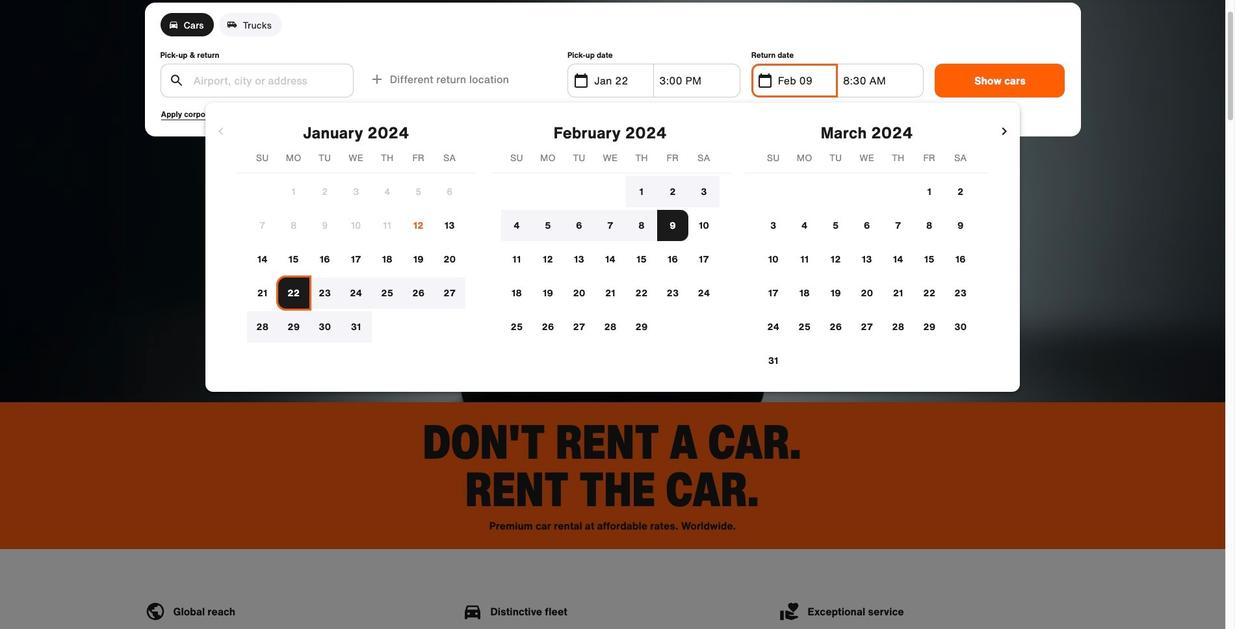 Task type: describe. For each thing, give the bounding box(es) containing it.
Airport, city or address text field
[[192, 64, 345, 97]]

3 row group from the left
[[745, 176, 989, 376]]

1 row group from the left
[[237, 176, 475, 343]]



Task type: locate. For each thing, give the bounding box(es) containing it.
2 horizontal spatial row group
[[745, 176, 989, 376]]

1 horizontal spatial row group
[[491, 176, 730, 343]]

0 horizontal spatial row group
[[237, 176, 475, 343]]

row group
[[237, 176, 475, 343], [491, 176, 730, 343], [745, 176, 989, 376]]

2 row group from the left
[[491, 176, 730, 343]]

row
[[237, 176, 475, 207], [491, 176, 730, 207], [745, 176, 989, 207], [237, 210, 475, 241], [491, 210, 730, 241], [745, 210, 989, 241], [237, 244, 475, 275], [491, 244, 730, 275], [745, 244, 989, 275], [237, 277, 475, 309], [491, 277, 730, 309], [745, 277, 989, 309], [237, 311, 475, 343], [491, 311, 730, 343], [745, 311, 989, 343]]

premium car rental at affordable rates. worldwide. image
[[0, 0, 1226, 402]]



